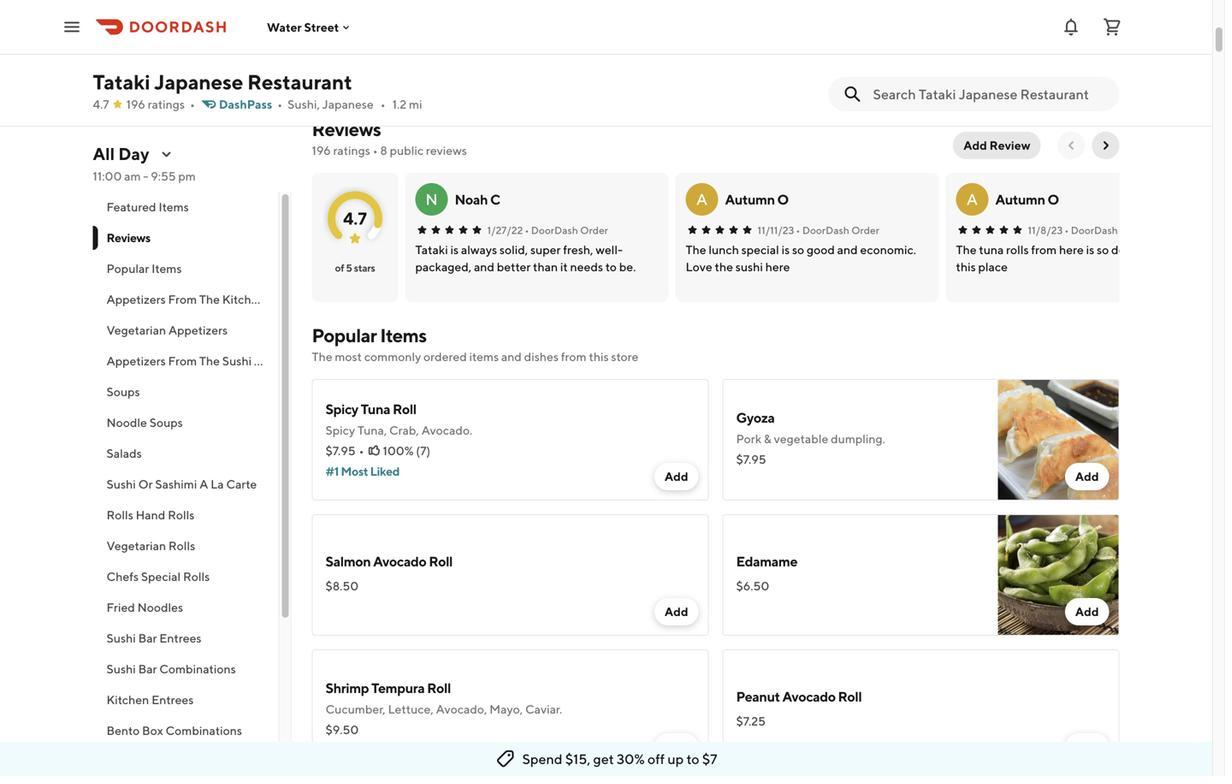Task type: describe. For each thing, give the bounding box(es) containing it.
$13.95 button
[[583, 0, 718, 80]]

$7.95 up #1
[[326, 444, 356, 458]]

rolls hand rolls
[[107, 508, 195, 522]]

salmon avocado roll
[[326, 553, 453, 570]]

• doordash order for 1/27/22
[[525, 224, 609, 236]]

vegetarian rolls
[[107, 539, 195, 553]]

tuna,
[[358, 423, 387, 437]]

$7.50 button
[[718, 0, 853, 80]]

from for kitchen
[[168, 292, 197, 306]]

japanese for sushi,
[[322, 97, 374, 111]]

a for 11/11/23
[[697, 190, 708, 208]]

sushi bar entrees button
[[93, 623, 279, 654]]

$8.50 inside eel avocado roll $8.50
[[992, 54, 1025, 68]]

roll for salmon avocado roll
[[429, 553, 453, 570]]

add inside shrimp tempura roll cucumber, lettuce, avocado, mayo, caviar. $9.50 add
[[665, 740, 689, 754]]

of 5 stars
[[335, 262, 375, 274]]

most
[[335, 350, 362, 364]]

mayo,
[[490, 702, 523, 717]]

sushi for sushi bar entrees
[[107, 631, 136, 645]]

0 vertical spatial bar
[[254, 354, 273, 368]]

street
[[304, 20, 339, 34]]

bar for combinations
[[138, 662, 157, 676]]

roll for spicy tuna roll spicy tuna, crab, avocado.
[[393, 401, 417, 417]]

gyoza pork & vegetable dumpling. $7.95
[[737, 410, 886, 467]]

tuna
[[361, 401, 390, 417]]

1 spicy from the top
[[326, 401, 359, 417]]

crab,
[[390, 423, 419, 437]]

$7
[[703, 751, 718, 767]]

special
[[141, 570, 181, 584]]

fried noodles
[[107, 601, 183, 615]]

featured items
[[107, 200, 189, 214]]

popular items button
[[93, 253, 279, 284]]

kitchen entrees
[[107, 693, 194, 707]]

n
[[426, 190, 438, 208]]

noodles
[[138, 601, 183, 615]]

a for 11/8/23
[[967, 190, 979, 208]]

roll for peanut avocado roll
[[839, 689, 862, 705]]

the for appetizers from the sushi bar
[[199, 354, 220, 368]]

bento box combinations button
[[93, 716, 279, 747]]

Item Search search field
[[874, 85, 1106, 104]]

1 vertical spatial appetizers
[[169, 323, 228, 337]]

• right "1/27/22"
[[525, 224, 529, 236]]

popular for popular items
[[107, 262, 149, 276]]

box
[[142, 724, 163, 738]]

• inside reviews 196 ratings • 8 public reviews
[[373, 143, 378, 158]]

gyoza $7.95
[[315, 32, 354, 68]]

most
[[341, 464, 368, 479]]

sushi or sashimi a la carte button
[[93, 469, 279, 500]]

soups inside button
[[107, 385, 140, 399]]

sushi, japanese • 1.2 mi
[[288, 97, 422, 111]]

sashimi
[[155, 477, 197, 491]]

sushi or sashimi a la carte
[[107, 477, 257, 491]]

water street
[[267, 20, 339, 34]]

1/27/22
[[488, 224, 523, 236]]

avocado for peanut
[[783, 689, 836, 705]]

appetizers for appetizers from the sushi bar
[[107, 354, 166, 368]]

• down the tataki japanese restaurant
[[190, 97, 195, 111]]

carte
[[226, 477, 257, 491]]

tataki japanese restaurant
[[93, 70, 352, 94]]

2 spicy from the top
[[326, 423, 355, 437]]

vegetarian for vegetarian appetizers
[[107, 323, 166, 337]]

to
[[687, 751, 700, 767]]

vegetarian rolls button
[[93, 531, 279, 562]]

vegetarian appetizers
[[107, 323, 228, 337]]

autumn for 11/11/23
[[726, 191, 775, 208]]

196 ratings •
[[126, 97, 195, 111]]

$7.50
[[721, 54, 752, 68]]

chefs
[[107, 570, 139, 584]]

hand
[[136, 508, 165, 522]]

eel avocado roll $8.50
[[992, 32, 1093, 68]]

noah c
[[455, 191, 500, 208]]

add button for spicy tuna roll
[[655, 463, 699, 491]]

• right 11/11/23
[[797, 224, 801, 236]]

$7.25
[[737, 714, 766, 729]]

$6.50 button
[[447, 0, 583, 80]]

vegetarian for vegetarian rolls
[[107, 539, 166, 553]]

$9.50
[[326, 723, 359, 737]]

c
[[491, 191, 500, 208]]

noodle
[[107, 416, 147, 430]]

salads button
[[93, 438, 279, 469]]

review
[[990, 138, 1031, 152]]

noodle soups
[[107, 416, 183, 430]]

0 horizontal spatial $8.50
[[326, 579, 359, 593]]

stars
[[354, 262, 375, 274]]

items for featured items
[[159, 200, 189, 214]]

fried noodles button
[[93, 592, 279, 623]]

avocado.
[[422, 423, 473, 437]]

up
[[668, 751, 684, 767]]

• left 1.2
[[381, 97, 386, 111]]

0 vertical spatial entrees
[[159, 631, 202, 645]]

featured
[[107, 200, 156, 214]]

appetizers from the kitchen button
[[93, 284, 279, 315]]

1 horizontal spatial $6.50
[[737, 579, 770, 593]]

11/11/23
[[758, 224, 795, 236]]

this
[[589, 350, 609, 364]]

dashpass
[[219, 97, 272, 111]]

commonly
[[364, 350, 421, 364]]

menus image
[[160, 147, 173, 161]]

$6.50 inside $6.50 button
[[451, 54, 484, 68]]

11/8/23
[[1029, 224, 1064, 236]]

fried
[[107, 601, 135, 615]]

shrimp
[[326, 680, 369, 696]]

store
[[612, 350, 639, 364]]

public
[[390, 143, 424, 158]]

#1
[[326, 464, 339, 479]]

reviews
[[426, 143, 467, 158]]

noodle soups button
[[93, 407, 279, 438]]

dashpass •
[[219, 97, 283, 111]]

dishes
[[524, 350, 559, 364]]

100% (7)
[[383, 444, 431, 458]]

peanut avocado roll
[[737, 689, 862, 705]]

&
[[764, 432, 772, 446]]

popular items
[[107, 262, 182, 276]]

la
[[211, 477, 224, 491]]

ordered
[[424, 350, 467, 364]]

o for 11/8/23
[[1048, 191, 1060, 208]]

sushi,
[[288, 97, 320, 111]]

avocado for salmon
[[373, 553, 427, 570]]

0 horizontal spatial 196
[[126, 97, 145, 111]]



Task type: vqa. For each thing, say whether or not it's contained in the screenshot.
third Brown
no



Task type: locate. For each thing, give the bounding box(es) containing it.
bar up kitchen entrees
[[138, 662, 157, 676]]

of
[[335, 262, 344, 274]]

liked
[[370, 464, 400, 479]]

appetizers from the sushi bar
[[107, 354, 273, 368]]

0 vertical spatial combinations
[[159, 662, 236, 676]]

0 vertical spatial avocado
[[1014, 32, 1067, 48]]

add button for shrimp tempura roll
[[655, 734, 699, 761]]

1 vertical spatial entrees
[[152, 693, 194, 707]]

appetizers from the kitchen
[[107, 292, 265, 306]]

popular up most
[[312, 324, 377, 347]]

avocado for eel
[[1014, 32, 1067, 48]]

appetizers down "vegetarian appetizers" on the top left of the page
[[107, 354, 166, 368]]

1 vertical spatial bar
[[138, 631, 157, 645]]

items for popular items the most commonly ordered items and dishes from this store
[[380, 324, 427, 347]]

a inside button
[[200, 477, 208, 491]]

restaurant
[[247, 70, 352, 94]]

sushi for sushi or sashimi a la carte
[[107, 477, 136, 491]]

appetizers for appetizers from the kitchen
[[107, 292, 166, 306]]

4.7 up of 5 stars
[[343, 208, 367, 229]]

2 vertical spatial avocado
[[783, 689, 836, 705]]

water street button
[[267, 20, 353, 34]]

o
[[778, 191, 789, 208], [1048, 191, 1060, 208]]

-
[[143, 169, 148, 183]]

popular inside button
[[107, 262, 149, 276]]

$8.50 down salmon
[[326, 579, 359, 593]]

1 vertical spatial avocado
[[373, 553, 427, 570]]

o for 11/11/23
[[778, 191, 789, 208]]

edamame
[[737, 553, 798, 570]]

0 horizontal spatial autumn
[[726, 191, 775, 208]]

appetizers inside "button"
[[107, 292, 166, 306]]

combinations for sushi bar combinations
[[159, 662, 236, 676]]

0 vertical spatial 4.7
[[93, 97, 109, 111]]

0 horizontal spatial 4.7
[[93, 97, 109, 111]]

chefs special rolls button
[[93, 562, 279, 592]]

and
[[502, 350, 522, 364]]

0 vertical spatial reviews
[[312, 118, 381, 140]]

or
[[138, 477, 153, 491]]

gyoza up pork
[[737, 410, 775, 426]]

1 autumn o from the left
[[726, 191, 789, 208]]

0 vertical spatial vegetarian
[[107, 323, 166, 337]]

196
[[126, 97, 145, 111], [312, 143, 331, 158]]

1 horizontal spatial 196
[[312, 143, 331, 158]]

0 vertical spatial items
[[159, 200, 189, 214]]

vegetarian up chefs
[[107, 539, 166, 553]]

previous image
[[1065, 139, 1079, 152]]

the for appetizers from the kitchen
[[199, 292, 220, 306]]

autumn o for 11/8/23
[[996, 191, 1060, 208]]

1 horizontal spatial gyoza
[[737, 410, 775, 426]]

combinations down sushi bar entrees button
[[159, 662, 236, 676]]

vegetarian inside button
[[107, 539, 166, 553]]

vegetable
[[774, 432, 829, 446]]

spicy left tuna
[[326, 401, 359, 417]]

the
[[199, 292, 220, 306], [312, 350, 333, 364], [199, 354, 220, 368]]

196 inside reviews 196 ratings • 8 public reviews
[[312, 143, 331, 158]]

2 horizontal spatial avocado
[[1014, 32, 1067, 48]]

0 vertical spatial kitchen
[[222, 292, 265, 306]]

• left 8
[[373, 143, 378, 158]]

from inside "button"
[[168, 292, 197, 306]]

reviews
[[312, 118, 381, 140], [107, 231, 151, 245]]

reviews for reviews 196 ratings • 8 public reviews
[[312, 118, 381, 140]]

from inside button
[[168, 354, 197, 368]]

1 horizontal spatial ratings
[[333, 143, 371, 158]]

2 horizontal spatial order
[[1121, 224, 1149, 236]]

0 horizontal spatial japanese
[[154, 70, 243, 94]]

1 horizontal spatial autumn
[[996, 191, 1046, 208]]

0 horizontal spatial kitchen
[[107, 693, 149, 707]]

1 horizontal spatial 4.7
[[343, 208, 367, 229]]

rolls left hand
[[107, 508, 133, 522]]

0 horizontal spatial • doordash order
[[525, 224, 609, 236]]

japanese
[[154, 70, 243, 94], [322, 97, 374, 111]]

rolls inside button
[[169, 539, 195, 553]]

sushi up kitchen entrees
[[107, 662, 136, 676]]

1 vertical spatial $6.50
[[737, 579, 770, 593]]

0 horizontal spatial popular
[[107, 262, 149, 276]]

soups up noodle
[[107, 385, 140, 399]]

add button for salmon avocado roll
[[655, 598, 699, 626]]

1.2
[[393, 97, 407, 111]]

0 horizontal spatial soups
[[107, 385, 140, 399]]

1 vertical spatial combinations
[[166, 724, 242, 738]]

spicy up $7.95 •
[[326, 423, 355, 437]]

1 horizontal spatial soups
[[150, 416, 183, 430]]

3 doordash from the left
[[1072, 224, 1119, 236]]

notification bell image
[[1062, 17, 1082, 37]]

entrees down "sushi bar combinations"
[[152, 693, 194, 707]]

order for 11/8/23
[[1121, 224, 1149, 236]]

1 vertical spatial items
[[152, 262, 182, 276]]

196 down "tataki"
[[126, 97, 145, 111]]

soups down soups button
[[150, 416, 183, 430]]

0 items, open order cart image
[[1103, 17, 1123, 37]]

100%
[[383, 444, 414, 458]]

1 vertical spatial ratings
[[333, 143, 371, 158]]

1 vertical spatial japanese
[[322, 97, 374, 111]]

2 doordash from the left
[[803, 224, 850, 236]]

bar down vegetarian appetizers button
[[254, 354, 273, 368]]

reviews link
[[312, 118, 381, 140]]

0 horizontal spatial autumn o
[[726, 191, 789, 208]]

0 vertical spatial $6.50
[[451, 54, 484, 68]]

autumn o up the 11/8/23
[[996, 191, 1060, 208]]

mi
[[409, 97, 422, 111]]

combinations
[[159, 662, 236, 676], [166, 724, 242, 738]]

1 horizontal spatial reviews
[[312, 118, 381, 140]]

order for 11/11/23
[[852, 224, 880, 236]]

sushi for sushi bar combinations
[[107, 662, 136, 676]]

items
[[159, 200, 189, 214], [152, 262, 182, 276], [380, 324, 427, 347]]

1 vertical spatial soups
[[150, 416, 183, 430]]

1 horizontal spatial avocado
[[783, 689, 836, 705]]

roll inside spicy tuna roll spicy tuna, crab, avocado.
[[393, 401, 417, 417]]

ratings down 'reviews' link at the left
[[333, 143, 371, 158]]

0 vertical spatial popular
[[107, 262, 149, 276]]

3 order from the left
[[1121, 224, 1149, 236]]

0 horizontal spatial a
[[200, 477, 208, 491]]

from for sushi
[[168, 354, 197, 368]]

1 • doordash order from the left
[[525, 224, 609, 236]]

items down 9:55 at the top of the page
[[159, 200, 189, 214]]

1 horizontal spatial a
[[697, 190, 708, 208]]

• left 'sushi,'
[[278, 97, 283, 111]]

eel
[[992, 32, 1011, 48]]

3 • doordash order from the left
[[1065, 224, 1149, 236]]

2 autumn o from the left
[[996, 191, 1060, 208]]

popular inside the popular items the most commonly ordered items and dishes from this store
[[312, 324, 377, 347]]

autumn for 11/8/23
[[996, 191, 1046, 208]]

appetizers from the sushi bar button
[[93, 346, 279, 377]]

1 vertical spatial gyoza
[[737, 410, 775, 426]]

ratings inside reviews 196 ratings • 8 public reviews
[[333, 143, 371, 158]]

$7.95 down pork
[[737, 452, 767, 467]]

0 vertical spatial soups
[[107, 385, 140, 399]]

add review
[[964, 138, 1031, 152]]

day
[[118, 144, 149, 164]]

add
[[964, 138, 988, 152], [665, 470, 689, 484], [1076, 470, 1100, 484], [665, 605, 689, 619], [1076, 605, 1100, 619], [665, 740, 689, 754], [1076, 740, 1100, 754]]

196 down 'reviews' link at the left
[[312, 143, 331, 158]]

autumn o
[[726, 191, 789, 208], [996, 191, 1060, 208]]

1 vertical spatial reviews
[[107, 231, 151, 245]]

1 horizontal spatial • doordash order
[[797, 224, 880, 236]]

autumn up 11/11/23
[[726, 191, 775, 208]]

1 horizontal spatial kitchen
[[222, 292, 265, 306]]

the down popular items button
[[199, 292, 220, 306]]

spend
[[523, 751, 563, 767]]

2 from from the top
[[168, 354, 197, 368]]

edamame image
[[999, 515, 1120, 636]]

the inside appetizers from the sushi bar button
[[199, 354, 220, 368]]

from down vegetarian appetizers button
[[168, 354, 197, 368]]

ratings up the menus image
[[148, 97, 185, 111]]

add button for peanut avocado roll
[[1066, 734, 1110, 761]]

rolls hand rolls button
[[93, 500, 279, 531]]

1 vertical spatial spicy
[[326, 423, 355, 437]]

combinations down the kitchen entrees button
[[166, 724, 242, 738]]

0 horizontal spatial ratings
[[148, 97, 185, 111]]

gyoza right water
[[315, 32, 354, 48]]

doordash for 11/11/23
[[803, 224, 850, 236]]

am
[[124, 169, 141, 183]]

doordash right the 11/8/23
[[1072, 224, 1119, 236]]

next image
[[1100, 139, 1113, 152]]

9:55
[[151, 169, 176, 183]]

1 autumn from the left
[[726, 191, 775, 208]]

open menu image
[[62, 17, 82, 37]]

kitchen up bento
[[107, 693, 149, 707]]

order for 1/27/22
[[581, 224, 609, 236]]

items inside the popular items the most commonly ordered items and dishes from this store
[[380, 324, 427, 347]]

add button
[[655, 463, 699, 491], [1066, 463, 1110, 491], [655, 598, 699, 626], [1066, 598, 1110, 626], [655, 734, 699, 761], [1066, 734, 1110, 761]]

sushi left or
[[107, 477, 136, 491]]

items
[[470, 350, 499, 364]]

0 vertical spatial 196
[[126, 97, 145, 111]]

0 vertical spatial from
[[168, 292, 197, 306]]

doordash right "1/27/22"
[[531, 224, 578, 236]]

• right the 11/8/23
[[1065, 224, 1070, 236]]

popular for popular items the most commonly ordered items and dishes from this store
[[312, 324, 377, 347]]

rolls
[[107, 508, 133, 522], [168, 508, 195, 522], [169, 539, 195, 553], [183, 570, 210, 584]]

reviews down featured
[[107, 231, 151, 245]]

1 vertical spatial vegetarian
[[107, 539, 166, 553]]

all day
[[93, 144, 149, 164]]

rolls right hand
[[168, 508, 195, 522]]

1 vertical spatial from
[[168, 354, 197, 368]]

1 order from the left
[[581, 224, 609, 236]]

spicy tuna roll spicy tuna, crab, avocado.
[[326, 401, 473, 437]]

the for popular items the most commonly ordered items and dishes from this store
[[312, 350, 333, 364]]

popular down featured
[[107, 262, 149, 276]]

0 vertical spatial spicy
[[326, 401, 359, 417]]

0 vertical spatial ratings
[[148, 97, 185, 111]]

pork
[[737, 432, 762, 446]]

0 vertical spatial gyoza
[[315, 32, 354, 48]]

1 horizontal spatial autumn o
[[996, 191, 1060, 208]]

0 vertical spatial $8.50
[[992, 54, 1025, 68]]

kitchen down popular items button
[[222, 292, 265, 306]]

0 horizontal spatial order
[[581, 224, 609, 236]]

the down vegetarian appetizers button
[[199, 354, 220, 368]]

1 horizontal spatial o
[[1048, 191, 1060, 208]]

autumn o for 11/11/23
[[726, 191, 789, 208]]

roll inside shrimp tempura roll cucumber, lettuce, avocado, mayo, caviar. $9.50 add
[[427, 680, 451, 696]]

• doordash order for 11/8/23
[[1065, 224, 1149, 236]]

bento box combinations
[[107, 724, 242, 738]]

$7.95 down 'street' at the left top
[[315, 54, 345, 68]]

sushi down vegetarian appetizers button
[[222, 354, 252, 368]]

2 horizontal spatial doordash
[[1072, 224, 1119, 236]]

autumn o up 11/11/23
[[726, 191, 789, 208]]

2 autumn from the left
[[996, 191, 1046, 208]]

gyoza inside gyoza pork & vegetable dumpling. $7.95
[[737, 410, 775, 426]]

from down popular items button
[[168, 292, 197, 306]]

kitchen inside "button"
[[222, 292, 265, 306]]

1 vertical spatial 196
[[312, 143, 331, 158]]

combinations for bento box combinations
[[166, 724, 242, 738]]

0 vertical spatial japanese
[[154, 70, 243, 94]]

vegetarian inside button
[[107, 323, 166, 337]]

rolls down rolls hand rolls button
[[169, 539, 195, 553]]

gyoza for gyoza
[[315, 32, 354, 48]]

avocado inside eel avocado roll $8.50
[[1014, 32, 1067, 48]]

o up 11/11/23
[[778, 191, 789, 208]]

1 vertical spatial 4.7
[[343, 208, 367, 229]]

1 horizontal spatial order
[[852, 224, 880, 236]]

4.7
[[93, 97, 109, 111], [343, 208, 367, 229]]

0 horizontal spatial o
[[778, 191, 789, 208]]

2 horizontal spatial a
[[967, 190, 979, 208]]

1 vertical spatial kitchen
[[107, 693, 149, 707]]

2 order from the left
[[852, 224, 880, 236]]

1 horizontal spatial $8.50
[[992, 54, 1025, 68]]

gyoza for pork & vegetable dumpling.
[[737, 410, 775, 426]]

2 vertical spatial appetizers
[[107, 354, 166, 368]]

bar
[[254, 354, 273, 368], [138, 631, 157, 645], [138, 662, 157, 676]]

1 from from the top
[[168, 292, 197, 306]]

vegetarian down appetizers from the kitchen "button"
[[107, 323, 166, 337]]

2 • doordash order from the left
[[797, 224, 880, 236]]

soups inside "button"
[[150, 416, 183, 430]]

2 horizontal spatial • doordash order
[[1065, 224, 1149, 236]]

1 vegetarian from the top
[[107, 323, 166, 337]]

$8.50 down eel
[[992, 54, 1025, 68]]

1 horizontal spatial popular
[[312, 324, 377, 347]]

reviews inside reviews 196 ratings • 8 public reviews
[[312, 118, 381, 140]]

gyoza image
[[999, 379, 1120, 501]]

avocado right eel
[[1014, 32, 1067, 48]]

the inside the popular items the most commonly ordered items and dishes from this store
[[312, 350, 333, 364]]

the inside appetizers from the kitchen "button"
[[199, 292, 220, 306]]

appetizers up appetizers from the sushi bar at left top
[[169, 323, 228, 337]]

add review button
[[954, 132, 1041, 159]]

doordash for 11/8/23
[[1072, 224, 1119, 236]]

items for popular items
[[152, 262, 182, 276]]

(7)
[[416, 444, 431, 458]]

11:00
[[93, 169, 122, 183]]

1 vertical spatial $8.50
[[326, 579, 359, 593]]

• doordash order
[[525, 224, 609, 236], [797, 224, 880, 236], [1065, 224, 1149, 236]]

order
[[581, 224, 609, 236], [852, 224, 880, 236], [1121, 224, 1149, 236]]

items up commonly
[[380, 324, 427, 347]]

2 o from the left
[[1048, 191, 1060, 208]]

reviews down sushi, japanese • 1.2 mi at top
[[312, 118, 381, 140]]

1 doordash from the left
[[531, 224, 578, 236]]

doordash for 1/27/22
[[531, 224, 578, 236]]

0 vertical spatial appetizers
[[107, 292, 166, 306]]

0 horizontal spatial reviews
[[107, 231, 151, 245]]

lettuce,
[[388, 702, 434, 717]]

the left most
[[312, 350, 333, 364]]

entrees
[[159, 631, 202, 645], [152, 693, 194, 707]]

$13.95
[[586, 54, 622, 68]]

• doordash order right 11/11/23
[[797, 224, 880, 236]]

$7.95 inside gyoza pork & vegetable dumpling. $7.95
[[737, 452, 767, 467]]

roll for shrimp tempura roll cucumber, lettuce, avocado, mayo, caviar. $9.50 add
[[427, 680, 451, 696]]

2 vertical spatial bar
[[138, 662, 157, 676]]

$7.95 inside gyoza $7.95
[[315, 54, 345, 68]]

2 vertical spatial items
[[380, 324, 427, 347]]

1 horizontal spatial doordash
[[803, 224, 850, 236]]

o up the 11/8/23
[[1048, 191, 1060, 208]]

appetizers down popular items on the left of the page
[[107, 292, 166, 306]]

autumn up the 11/8/23
[[996, 191, 1046, 208]]

sushi bar combinations button
[[93, 654, 279, 685]]

popular items the most commonly ordered items and dishes from this store
[[312, 324, 639, 364]]

reviews for reviews
[[107, 231, 151, 245]]

1 vertical spatial popular
[[312, 324, 377, 347]]

0 horizontal spatial avocado
[[373, 553, 427, 570]]

bar for entrees
[[138, 631, 157, 645]]

shrimp tempura roll cucumber, lettuce, avocado, mayo, caviar. $9.50 add
[[326, 680, 689, 754]]

0 horizontal spatial $6.50
[[451, 54, 484, 68]]

entrees down fried noodles button
[[159, 631, 202, 645]]

japanese for tataki
[[154, 70, 243, 94]]

2 vegetarian from the top
[[107, 539, 166, 553]]

doordash right 11/11/23
[[803, 224, 850, 236]]

avocado right salmon
[[373, 553, 427, 570]]

japanese up 196 ratings •
[[154, 70, 243, 94]]

#1 most liked
[[326, 464, 400, 479]]

0 horizontal spatial gyoza
[[315, 32, 354, 48]]

4.7 down "tataki"
[[93, 97, 109, 111]]

sushi bar combinations
[[107, 662, 236, 676]]

• doordash order for 11/11/23
[[797, 224, 880, 236]]

rolls down vegetarian rolls button
[[183, 570, 210, 584]]

1 horizontal spatial japanese
[[322, 97, 374, 111]]

reviews 196 ratings • 8 public reviews
[[312, 118, 467, 158]]

kitchen inside button
[[107, 693, 149, 707]]

kitchen entrees button
[[93, 685, 279, 716]]

bar down fried noodles
[[138, 631, 157, 645]]

5
[[346, 262, 352, 274]]

avocado right peanut
[[783, 689, 836, 705]]

roll inside eel avocado roll $8.50
[[1069, 32, 1093, 48]]

japanese up 'reviews' link at the left
[[322, 97, 374, 111]]

soups
[[107, 385, 140, 399], [150, 416, 183, 430]]

sushi down fried
[[107, 631, 136, 645]]

• doordash order right the 11/8/23
[[1065, 224, 1149, 236]]

featured items button
[[93, 192, 279, 223]]

noah
[[455, 191, 488, 208]]

items up appetizers from the kitchen
[[152, 262, 182, 276]]

• up #1 most liked
[[359, 444, 364, 458]]

1 o from the left
[[778, 191, 789, 208]]

0 horizontal spatial doordash
[[531, 224, 578, 236]]

roll for eel avocado roll $8.50
[[1069, 32, 1093, 48]]

• doordash order right "1/27/22"
[[525, 224, 609, 236]]



